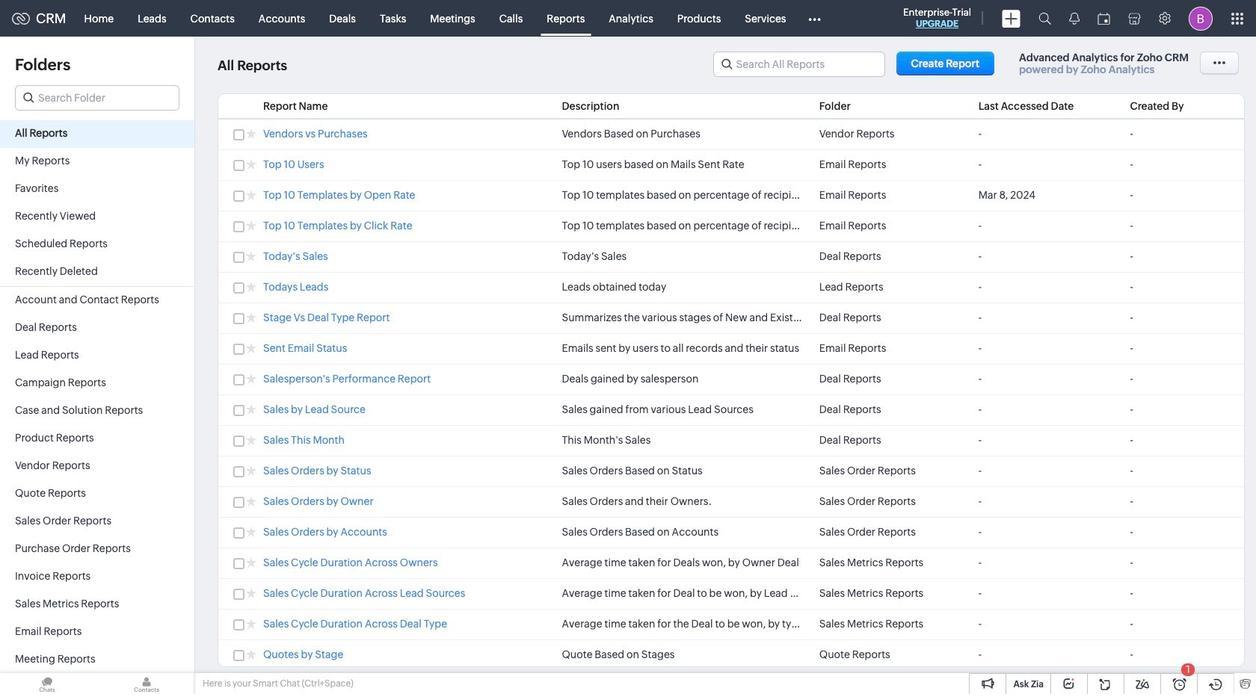 Task type: locate. For each thing, give the bounding box(es) containing it.
logo image
[[12, 12, 30, 24]]

Search All Reports text field
[[714, 52, 885, 76]]

chats image
[[0, 674, 94, 695]]

profile element
[[1180, 0, 1222, 36]]

Other Modules field
[[798, 6, 831, 30]]

contacts image
[[99, 674, 194, 695]]

signals element
[[1061, 0, 1089, 37]]

create menu image
[[1002, 9, 1021, 27]]



Task type: describe. For each thing, give the bounding box(es) containing it.
create menu element
[[993, 0, 1030, 36]]

signals image
[[1070, 12, 1080, 25]]

calendar image
[[1098, 12, 1111, 24]]

profile image
[[1189, 6, 1213, 30]]

search element
[[1030, 0, 1061, 37]]

Search Folder text field
[[16, 86, 179, 110]]

search image
[[1039, 12, 1052, 25]]



Task type: vqa. For each thing, say whether or not it's contained in the screenshot.
the This
no



